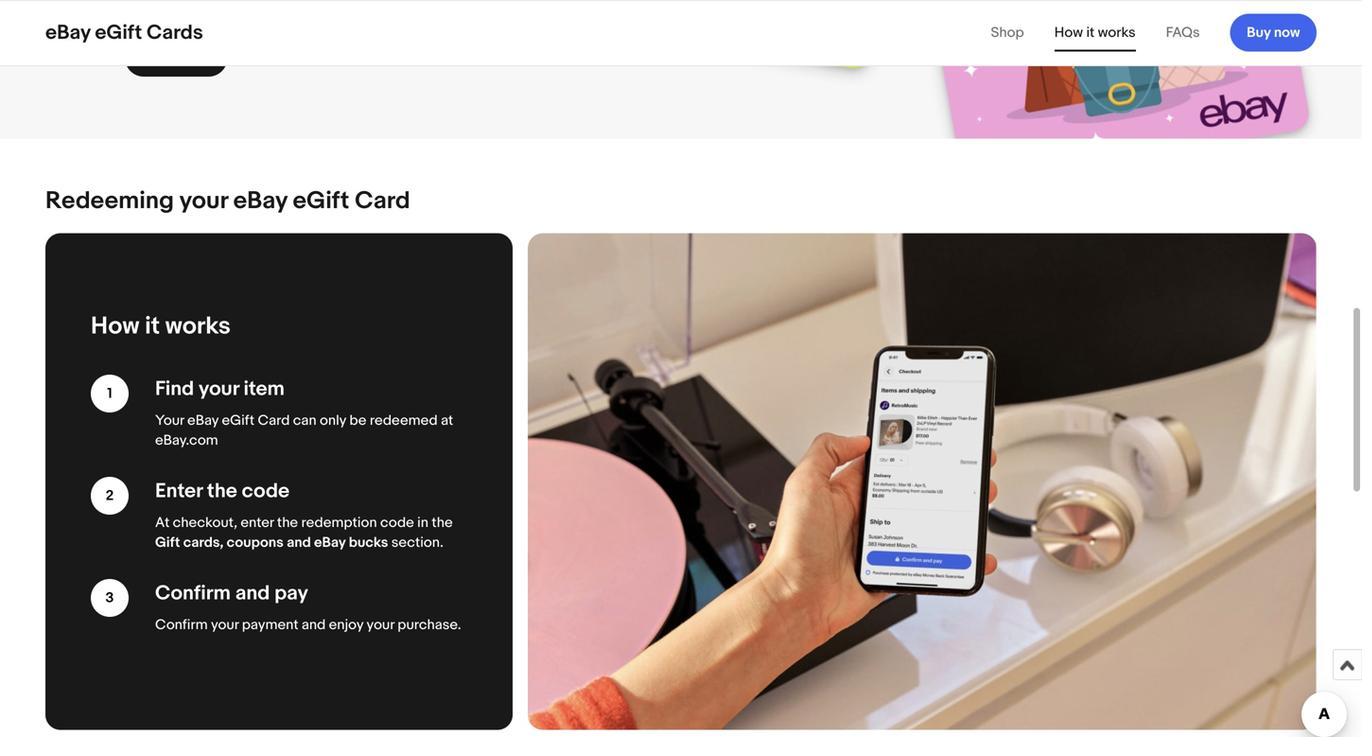 Task type: vqa. For each thing, say whether or not it's contained in the screenshot.
Handle related to Delta Anderson Single Handle Pulldown Kitchen Faucet Black-Certified Refurbished
no



Task type: describe. For each thing, give the bounding box(es) containing it.
your for confirm
[[211, 616, 239, 633]]

redeemed
[[370, 412, 438, 429]]

ebay inside your ebay egift card can only be redeemed at ebay.com
[[187, 412, 219, 429]]

1 horizontal spatial the
[[277, 514, 298, 531]]

1 vertical spatial it
[[145, 312, 160, 341]]

enjoy
[[329, 616, 364, 633]]

cards,
[[183, 534, 224, 551]]

section.
[[391, 534, 444, 551]]

0 horizontal spatial the
[[207, 479, 237, 503]]

and inside at checkout, enter the redemption code in the gift cards, coupons and ebay bucks section.
[[287, 534, 311, 551]]

0 horizontal spatial egift
[[95, 20, 142, 45]]

your ebay egift card can only be redeemed at ebay.com
[[155, 412, 453, 449]]

2 horizontal spatial egift
[[293, 186, 349, 216]]

your for redeeming
[[179, 186, 228, 216]]

only
[[320, 412, 346, 429]]

gift
[[155, 534, 180, 551]]

redeeming
[[45, 186, 174, 216]]

buy now link
[[1231, 14, 1317, 52]]

buy now
[[1247, 24, 1301, 41]]

shop link
[[991, 24, 1024, 41]]

item
[[244, 376, 285, 401]]

track now
[[144, 49, 209, 66]]

ebay.com
[[155, 432, 218, 449]]

find
[[155, 376, 194, 401]]

ebay inside at checkout, enter the redemption code in the gift cards, coupons and ebay bucks section.
[[314, 534, 346, 551]]

in
[[417, 514, 429, 531]]

faqs link
[[1166, 24, 1200, 41]]

now for buy now
[[1274, 24, 1301, 41]]

can
[[293, 412, 317, 429]]

bucks
[[349, 534, 388, 551]]

find your item
[[155, 376, 285, 401]]

your right enjoy
[[367, 616, 394, 633]]

enter
[[155, 479, 203, 503]]

3
[[106, 589, 114, 606]]

0 vertical spatial card
[[355, 186, 410, 216]]

how it works link
[[1055, 24, 1136, 41]]

1 horizontal spatial it
[[1087, 24, 1095, 41]]

1 vertical spatial and
[[235, 581, 270, 605]]



Task type: locate. For each thing, give the bounding box(es) containing it.
code up enter
[[242, 479, 290, 503]]

confirm
[[155, 581, 231, 605], [155, 616, 208, 633]]

track now button
[[125, 39, 227, 76]]

how it works up find
[[91, 312, 231, 341]]

your for find
[[199, 376, 239, 401]]

0 horizontal spatial how
[[91, 312, 140, 341]]

1 vertical spatial code
[[380, 514, 414, 531]]

0 vertical spatial and
[[287, 534, 311, 551]]

2 horizontal spatial the
[[432, 514, 453, 531]]

0 vertical spatial code
[[242, 479, 290, 503]]

0 horizontal spatial how it works
[[91, 312, 231, 341]]

and right coupons
[[287, 534, 311, 551]]

egift
[[95, 20, 142, 45], [293, 186, 349, 216], [222, 412, 255, 429]]

confirm and pay
[[155, 581, 308, 605]]

your right find
[[199, 376, 239, 401]]

1 vertical spatial how
[[91, 312, 140, 341]]

track now link
[[0, 0, 1363, 139]]

confirm down confirm and pay on the bottom of page
[[155, 616, 208, 633]]

your down confirm and pay on the bottom of page
[[211, 616, 239, 633]]

confirm for confirm your payment and enjoy your purchase.
[[155, 616, 208, 633]]

2 vertical spatial and
[[302, 616, 326, 633]]

and
[[287, 534, 311, 551], [235, 581, 270, 605], [302, 616, 326, 633]]

now inside button
[[182, 49, 209, 66]]

your
[[179, 186, 228, 216], [199, 376, 239, 401], [211, 616, 239, 633], [367, 616, 394, 633]]

1 vertical spatial works
[[165, 312, 231, 341]]

code left 'in'
[[380, 514, 414, 531]]

1 vertical spatial egift
[[293, 186, 349, 216]]

the right 'in'
[[432, 514, 453, 531]]

code
[[242, 479, 290, 503], [380, 514, 414, 531]]

0 vertical spatial now
[[1274, 24, 1301, 41]]

1 vertical spatial card
[[258, 412, 290, 429]]

0 vertical spatial it
[[1087, 24, 1095, 41]]

coupons
[[227, 534, 284, 551]]

redeeming your ebay egift card
[[45, 186, 410, 216]]

0 horizontal spatial card
[[258, 412, 290, 429]]

1 vertical spatial now
[[182, 49, 209, 66]]

at
[[155, 514, 170, 531]]

how it works image
[[528, 233, 1317, 730]]

cards
[[147, 20, 203, 45]]

works left faqs link
[[1098, 24, 1136, 41]]

at
[[441, 412, 453, 429]]

1 horizontal spatial code
[[380, 514, 414, 531]]

and up payment
[[235, 581, 270, 605]]

1
[[107, 385, 112, 402]]

now
[[1274, 24, 1301, 41], [182, 49, 209, 66]]

1 horizontal spatial works
[[1098, 24, 1136, 41]]

and left enjoy
[[302, 616, 326, 633]]

confirm your payment and enjoy your purchase.
[[155, 616, 461, 633]]

the
[[207, 479, 237, 503], [277, 514, 298, 531], [432, 514, 453, 531]]

shop
[[991, 24, 1024, 41]]

0 vertical spatial works
[[1098, 24, 1136, 41]]

1 vertical spatial how it works
[[91, 312, 231, 341]]

0 vertical spatial how it works
[[1055, 24, 1136, 41]]

1 horizontal spatial card
[[355, 186, 410, 216]]

0 vertical spatial egift
[[95, 20, 142, 45]]

it
[[1087, 24, 1095, 41], [145, 312, 160, 341]]

1 horizontal spatial now
[[1274, 24, 1301, 41]]

egift inside your ebay egift card can only be redeemed at ebay.com
[[222, 412, 255, 429]]

now for track now
[[182, 49, 209, 66]]

redemption
[[301, 514, 377, 531]]

it right shop link
[[1087, 24, 1095, 41]]

confirm for confirm and pay
[[155, 581, 231, 605]]

0 horizontal spatial it
[[145, 312, 160, 341]]

0 horizontal spatial code
[[242, 479, 290, 503]]

at checkout, enter the redemption code in the gift cards, coupons and ebay bucks section.
[[155, 514, 453, 551]]

pay
[[275, 581, 308, 605]]

ebay egift cards
[[45, 20, 203, 45]]

1 confirm from the top
[[155, 581, 231, 605]]

card inside your ebay egift card can only be redeemed at ebay.com
[[258, 412, 290, 429]]

the up checkout, at the left bottom
[[207, 479, 237, 503]]

it up find
[[145, 312, 160, 341]]

faqs
[[1166, 24, 1200, 41]]

works
[[1098, 24, 1136, 41], [165, 312, 231, 341]]

2
[[106, 487, 114, 504]]

2 vertical spatial egift
[[222, 412, 255, 429]]

how
[[1055, 24, 1084, 41], [91, 312, 140, 341]]

now down cards
[[182, 49, 209, 66]]

code inside at checkout, enter the redemption code in the gift cards, coupons and ebay bucks section.
[[380, 514, 414, 531]]

1 horizontal spatial how
[[1055, 24, 1084, 41]]

be
[[349, 412, 367, 429]]

1 horizontal spatial egift
[[222, 412, 255, 429]]

confirm down cards,
[[155, 581, 231, 605]]

enter
[[241, 514, 274, 531]]

your
[[155, 412, 184, 429]]

your right redeeming
[[179, 186, 228, 216]]

purchase.
[[398, 616, 461, 633]]

buy
[[1247, 24, 1271, 41]]

how right shop
[[1055, 24, 1084, 41]]

how up the '1'
[[91, 312, 140, 341]]

0 vertical spatial confirm
[[155, 581, 231, 605]]

now right buy
[[1274, 24, 1301, 41]]

payment
[[242, 616, 299, 633]]

0 horizontal spatial now
[[182, 49, 209, 66]]

the right enter
[[277, 514, 298, 531]]

0 horizontal spatial works
[[165, 312, 231, 341]]

track
[[144, 49, 179, 66]]

ebay
[[45, 20, 91, 45], [233, 186, 287, 216], [187, 412, 219, 429], [314, 534, 346, 551]]

1 vertical spatial confirm
[[155, 616, 208, 633]]

how it works right shop link
[[1055, 24, 1136, 41]]

card
[[355, 186, 410, 216], [258, 412, 290, 429]]

1 horizontal spatial how it works
[[1055, 24, 1136, 41]]

2 confirm from the top
[[155, 616, 208, 633]]

checkout,
[[173, 514, 237, 531]]

0 vertical spatial how
[[1055, 24, 1084, 41]]

works up find your item
[[165, 312, 231, 341]]

enter the code
[[155, 479, 290, 503]]

how it works
[[1055, 24, 1136, 41], [91, 312, 231, 341]]



